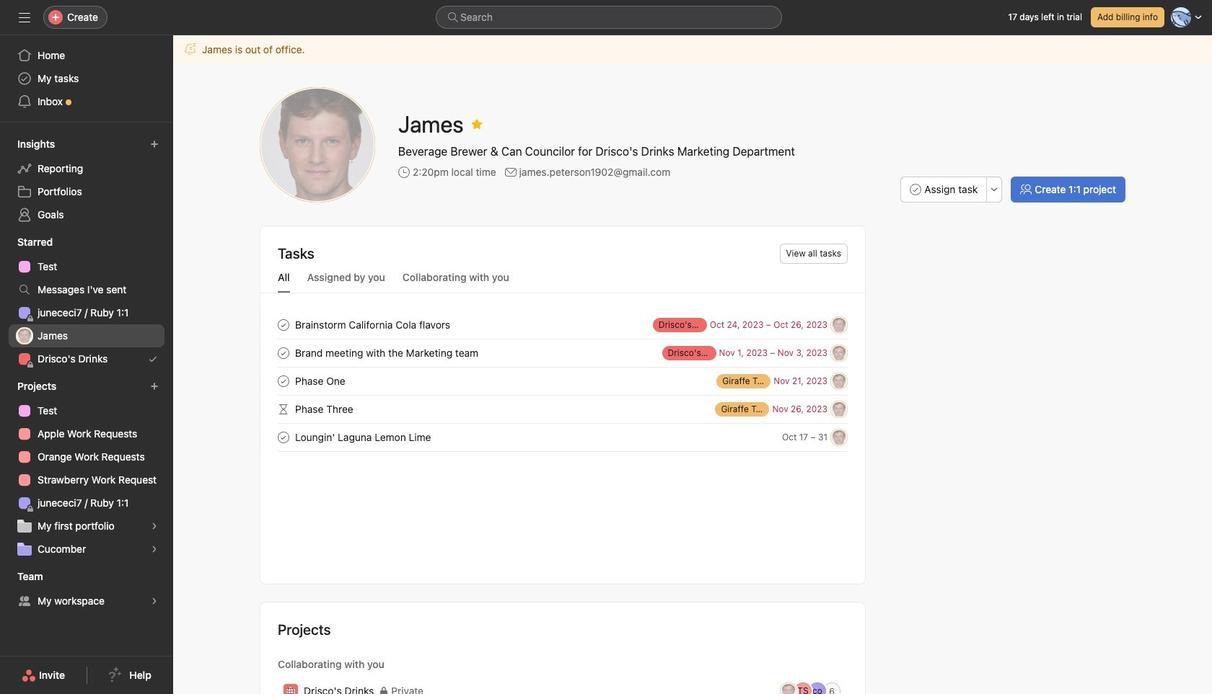 Task type: locate. For each thing, give the bounding box(es) containing it.
mark complete checkbox down 'dependencies' icon
[[275, 429, 292, 446]]

global element
[[0, 35, 173, 122]]

mark complete checkbox down mark complete checkbox
[[275, 373, 292, 390]]

remove from starred image
[[471, 118, 482, 130]]

2 list item from the top
[[260, 339, 865, 367]]

2 mark complete image from the top
[[275, 345, 292, 362]]

0 vertical spatial mark complete image
[[275, 373, 292, 390]]

teams element
[[0, 564, 173, 616]]

Mark complete checkbox
[[275, 316, 292, 334], [275, 373, 292, 390], [275, 429, 292, 446]]

list item
[[260, 311, 865, 339], [260, 339, 865, 367], [260, 367, 865, 395], [260, 395, 865, 424], [260, 424, 865, 452], [260, 678, 865, 695]]

1 list item from the top
[[260, 311, 865, 339]]

2 mark complete image from the top
[[275, 429, 292, 446]]

mark complete checkbox up mark complete checkbox
[[275, 316, 292, 334]]

globe image
[[286, 688, 295, 695]]

mark complete image
[[275, 316, 292, 334], [275, 345, 292, 362]]

hide sidebar image
[[19, 12, 30, 23]]

0 vertical spatial mark complete image
[[275, 316, 292, 334]]

dependencies image
[[275, 401, 292, 418]]

1 vertical spatial mark complete image
[[275, 429, 292, 446]]

mark complete image
[[275, 373, 292, 390], [275, 429, 292, 446]]

list box
[[436, 6, 782, 29]]

mark complete image down mark complete checkbox
[[275, 373, 292, 390]]

1 mark complete checkbox from the top
[[275, 316, 292, 334]]

insights element
[[0, 131, 173, 229]]

mark complete image down 'dependencies' icon
[[275, 429, 292, 446]]

0 vertical spatial mark complete checkbox
[[275, 316, 292, 334]]

3 list item from the top
[[260, 367, 865, 395]]

1 vertical spatial mark complete checkbox
[[275, 373, 292, 390]]

mark complete image up mark complete checkbox
[[275, 316, 292, 334]]

2 vertical spatial mark complete checkbox
[[275, 429, 292, 446]]

mark complete image up 'dependencies' icon
[[275, 345, 292, 362]]

1 mark complete image from the top
[[275, 316, 292, 334]]

Mark complete checkbox
[[275, 345, 292, 362]]

1 vertical spatial mark complete image
[[275, 345, 292, 362]]

6 list item from the top
[[260, 678, 865, 695]]

5 list item from the top
[[260, 424, 865, 452]]



Task type: describe. For each thing, give the bounding box(es) containing it.
see details, my workspace image
[[150, 597, 159, 606]]

1 mark complete image from the top
[[275, 373, 292, 390]]

tasks tabs tab list
[[260, 270, 865, 294]]

2 mark complete checkbox from the top
[[275, 373, 292, 390]]

starred element
[[0, 229, 173, 374]]

new project or portfolio image
[[150, 382, 159, 391]]

4 list item from the top
[[260, 395, 865, 424]]

3 mark complete checkbox from the top
[[275, 429, 292, 446]]

projects element
[[0, 374, 173, 564]]

new insights image
[[150, 140, 159, 149]]

see details, cucomber image
[[150, 545, 159, 554]]

see details, my first portfolio image
[[150, 522, 159, 531]]

more options image
[[990, 185, 999, 194]]



Task type: vqa. For each thing, say whether or not it's contained in the screenshot.
leftmost the Open user profile 'icon'
no



